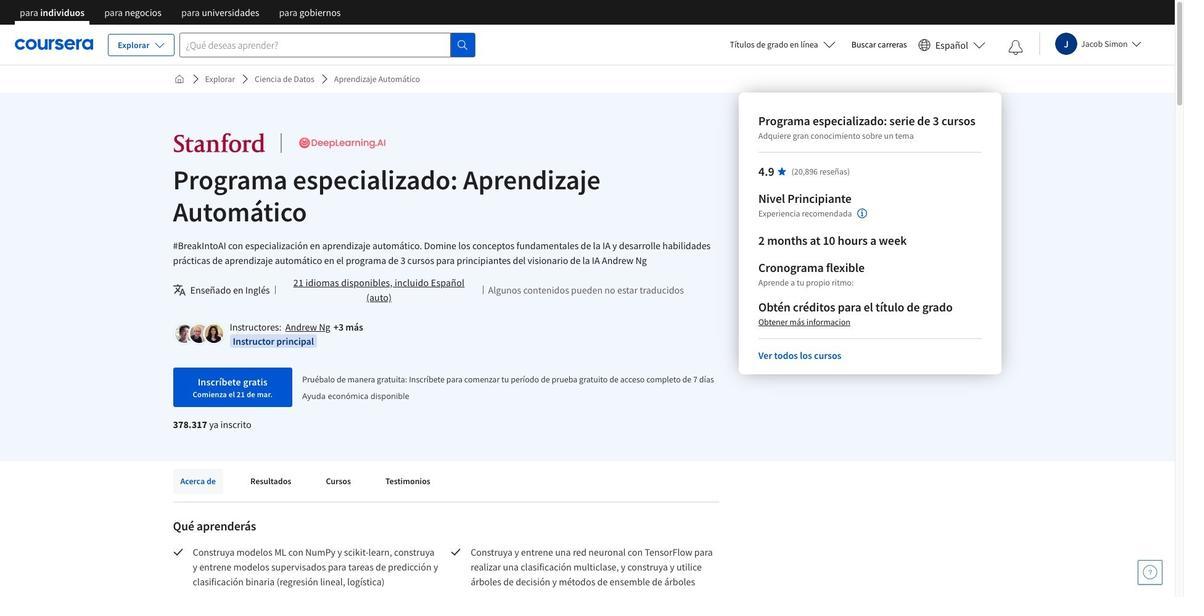 Task type: locate. For each thing, give the bounding box(es) containing it.
andrew ng image
[[175, 324, 193, 343]]

cartel navigation
[[10, 0, 351, 34]]

stanford university image
[[173, 132, 266, 154]]

aarti bagul image
[[204, 324, 223, 343]]

inicio image
[[174, 74, 184, 84]]

None search field
[[179, 32, 475, 57]]



Task type: vqa. For each thing, say whether or not it's contained in the screenshot.
DeepLearning.AI Image
yes



Task type: describe. For each thing, give the bounding box(es) containing it.
centro de ayuda image
[[1143, 565, 1158, 580]]

más información sobre los créditos para el título de grado element
[[758, 316, 850, 328]]

geoff ladwig image
[[190, 324, 208, 343]]

deeplearning.ai image
[[296, 132, 388, 154]]

información sobre los prerrequisitos de nivel de dificultad. image
[[857, 208, 867, 218]]

¿Qué deseas aprender? text field
[[179, 32, 451, 57]]

coursera image
[[15, 35, 93, 54]]



